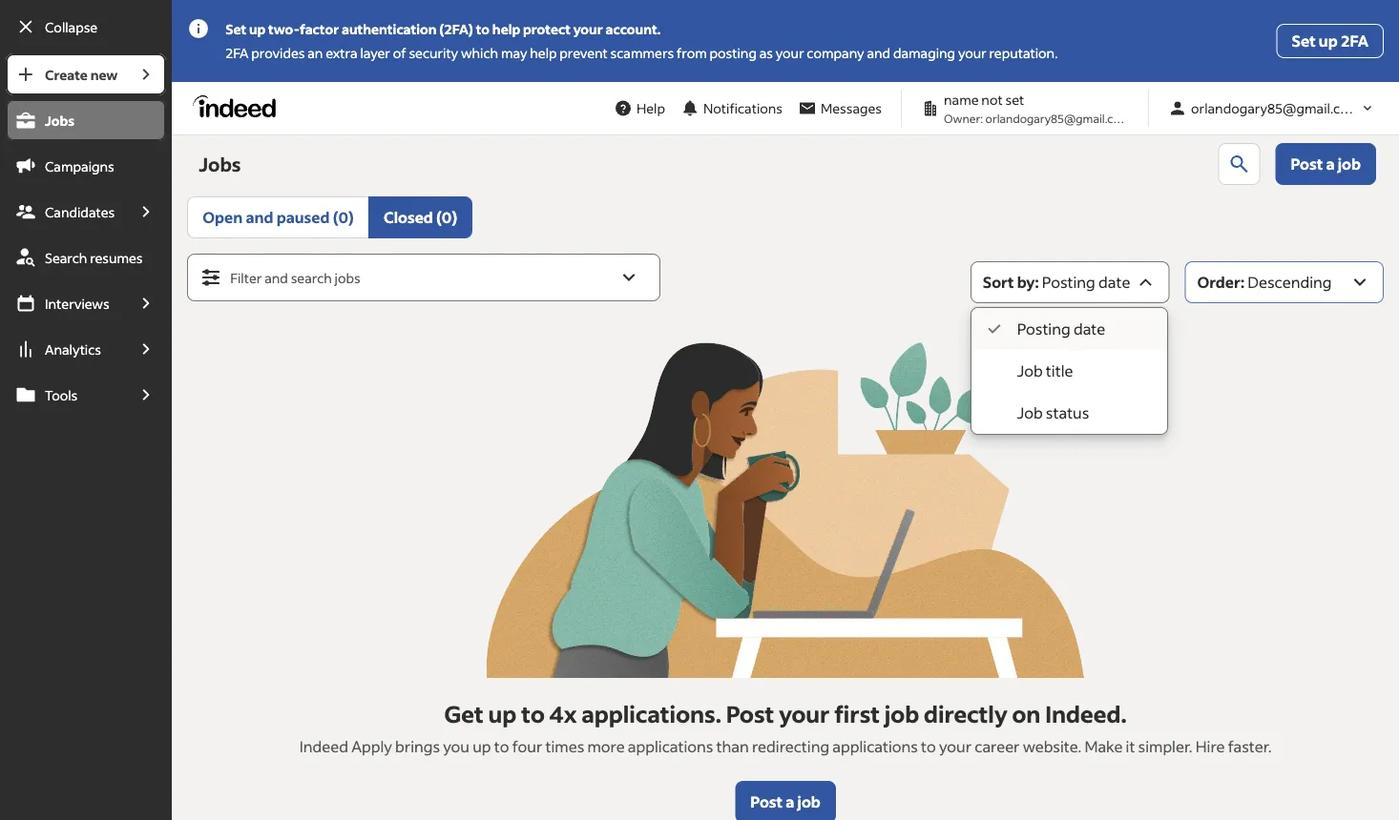 Task type: locate. For each thing, give the bounding box(es) containing it.
post inside button
[[750, 793, 783, 812]]

hire
[[1196, 737, 1225, 757]]

and right filter
[[265, 270, 288, 287]]

messages
[[821, 100, 882, 117]]

on
[[1012, 699, 1041, 729]]

orlandogary85@gmail.com inside name not set owner: orlandogary85@gmail.com
[[985, 111, 1130, 125]]

0 horizontal spatial (0)
[[333, 208, 354, 227]]

job for job status
[[1017, 403, 1043, 423]]

2fa
[[1341, 31, 1369, 51], [225, 44, 249, 62]]

posting
[[710, 44, 757, 62]]

orlandogary85@gmail.com down set at the right top of page
[[985, 111, 1130, 125]]

menu bar
[[0, 53, 172, 821]]

layer
[[360, 44, 390, 62]]

0 vertical spatial help
[[492, 21, 520, 38]]

to inside set up two-factor authentication (2fa) to help protect your account. 2fa provides an extra layer of security which may help prevent scammers from posting as your company and damaging your reputation.
[[476, 21, 490, 38]]

of
[[393, 44, 406, 62]]

your up prevent
[[573, 21, 603, 38]]

menu bar containing create new
[[0, 53, 172, 821]]

set left two-
[[225, 21, 246, 38]]

faster.
[[1228, 737, 1272, 757]]

help up may
[[492, 21, 520, 38]]

0 horizontal spatial 2fa
[[225, 44, 249, 62]]

4x
[[549, 699, 577, 729]]

1 horizontal spatial jobs
[[199, 152, 241, 177]]

open and paused (0)
[[203, 208, 354, 227]]

applications down applications.
[[628, 737, 713, 757]]

1 vertical spatial post a job
[[750, 793, 821, 812]]

job
[[1338, 154, 1361, 174], [884, 699, 919, 729], [797, 793, 821, 812]]

0 horizontal spatial set
[[225, 21, 246, 38]]

1 vertical spatial job
[[884, 699, 919, 729]]

jobs down create new link
[[45, 112, 74, 129]]

post a job
[[1291, 154, 1361, 174], [750, 793, 821, 812]]

search candidates image
[[1228, 153, 1251, 176]]

job left status
[[1017, 403, 1043, 423]]

directly
[[924, 699, 1007, 729]]

set up orlandogary85@gmail.com popup button
[[1292, 31, 1316, 51]]

1 vertical spatial and
[[246, 208, 273, 227]]

analytics
[[45, 341, 101, 358]]

set up two-factor authentication (2fa) to help protect your account. 2fa provides an extra layer of security which may help prevent scammers from posting as your company and damaging your reputation.
[[225, 21, 1058, 62]]

applications
[[628, 737, 713, 757], [832, 737, 918, 757]]

2 vertical spatial job
[[797, 793, 821, 812]]

authentication
[[342, 21, 437, 38]]

times
[[545, 737, 584, 757]]

1 horizontal spatial orlandogary85@gmail.com
[[1191, 100, 1360, 117]]

1 vertical spatial a
[[786, 793, 794, 812]]

1 horizontal spatial (0)
[[436, 208, 457, 227]]

job inside job title option
[[1017, 361, 1043, 381]]

jobs
[[45, 112, 74, 129], [199, 152, 241, 177]]

and for open and paused (0)
[[246, 208, 273, 227]]

set
[[1005, 91, 1024, 108]]

1 job from the top
[[1017, 361, 1043, 381]]

jobs up open
[[199, 152, 241, 177]]

first
[[834, 699, 880, 729]]

posting up job title
[[1017, 319, 1070, 339]]

1 horizontal spatial help
[[530, 44, 557, 62]]

not
[[981, 91, 1003, 108]]

job inside button
[[797, 793, 821, 812]]

(0) right paused
[[333, 208, 354, 227]]

order:
[[1197, 272, 1244, 292]]

candidates link
[[6, 191, 126, 233]]

and right open
[[246, 208, 273, 227]]

job left title
[[1017, 361, 1043, 381]]

2 vertical spatial post
[[750, 793, 783, 812]]

date inside 'posting date' option
[[1074, 319, 1105, 339]]

name not set owner: orlandogary85@gmail.com
[[944, 91, 1130, 125]]

reputation.
[[989, 44, 1058, 62]]

and right company at the top
[[867, 44, 890, 62]]

job down redirecting at the right of page
[[797, 793, 821, 812]]

help down the protect
[[530, 44, 557, 62]]

a inside button
[[786, 793, 794, 812]]

apply
[[351, 737, 392, 757]]

post a job down redirecting at the right of page
[[750, 793, 821, 812]]

name not set owner: orlandogary85@gmail.com element
[[913, 90, 1137, 127]]

set inside set up two-factor authentication (2fa) to help protect your account. 2fa provides an extra layer of security which may help prevent scammers from posting as your company and damaging your reputation.
[[225, 21, 246, 38]]

damaging
[[893, 44, 955, 62]]

applications down first
[[832, 737, 918, 757]]

1 horizontal spatial 2fa
[[1341, 31, 1369, 51]]

1 vertical spatial post
[[726, 699, 774, 729]]

0 horizontal spatial orlandogary85@gmail.com
[[985, 111, 1130, 125]]

job for job title
[[1017, 361, 1043, 381]]

0 vertical spatial and
[[867, 44, 890, 62]]

job status
[[1017, 403, 1089, 423]]

post a job down orlandogary85@gmail.com popup button
[[1291, 154, 1361, 174]]

provides
[[251, 44, 305, 62]]

0 horizontal spatial post a job
[[750, 793, 821, 812]]

a
[[1326, 154, 1335, 174], [786, 793, 794, 812]]

create
[[45, 66, 88, 83]]

jobs inside "jobs" link
[[45, 112, 74, 129]]

post down orlandogary85@gmail.com popup button
[[1291, 154, 1323, 174]]

closed (0)
[[384, 208, 457, 227]]

0 vertical spatial job
[[1017, 361, 1043, 381]]

1 horizontal spatial set
[[1292, 31, 1316, 51]]

brings
[[395, 737, 440, 757]]

0 horizontal spatial job
[[797, 793, 821, 812]]

1 applications from the left
[[628, 737, 713, 757]]

up inside set up two-factor authentication (2fa) to help protect your account. 2fa provides an extra layer of security which may help prevent scammers from posting as your company and damaging your reputation.
[[249, 21, 266, 38]]

date
[[1098, 272, 1130, 292], [1074, 319, 1105, 339]]

orlandogary85@gmail.com
[[1191, 100, 1360, 117], [985, 111, 1130, 125]]

up for to
[[488, 699, 517, 729]]

1 horizontal spatial job
[[884, 699, 919, 729]]

0 vertical spatial job
[[1338, 154, 1361, 174]]

(0)
[[333, 208, 354, 227], [436, 208, 457, 227]]

jobs link
[[6, 99, 166, 141]]

as
[[759, 44, 773, 62]]

post down redirecting at the right of page
[[750, 793, 783, 812]]

1 vertical spatial posting
[[1017, 319, 1070, 339]]

posting right by:
[[1042, 272, 1095, 292]]

status
[[1046, 403, 1089, 423]]

date up 'posting date' option
[[1098, 272, 1130, 292]]

sort
[[983, 272, 1014, 292]]

expand advanced search image
[[618, 266, 641, 289]]

date up job title option at the right
[[1074, 319, 1105, 339]]

2 vertical spatial and
[[265, 270, 288, 287]]

1 vertical spatial help
[[530, 44, 557, 62]]

set
[[225, 21, 246, 38], [1292, 31, 1316, 51]]

up right get
[[488, 699, 517, 729]]

a down redirecting at the right of page
[[786, 793, 794, 812]]

orlandogary85@gmail.com inside orlandogary85@gmail.com popup button
[[1191, 100, 1360, 117]]

more
[[587, 737, 625, 757]]

1 vertical spatial date
[[1074, 319, 1105, 339]]

a down orlandogary85@gmail.com popup button
[[1326, 154, 1335, 174]]

job title
[[1017, 361, 1073, 381]]

0 horizontal spatial applications
[[628, 737, 713, 757]]

2fa inside set up 2fa link
[[1341, 31, 1369, 51]]

up left two-
[[249, 21, 266, 38]]

up
[[249, 21, 266, 38], [1319, 31, 1338, 51], [488, 699, 517, 729], [473, 737, 491, 757]]

indeed.
[[1045, 699, 1127, 729]]

up for two-
[[249, 21, 266, 38]]

2 horizontal spatial job
[[1338, 154, 1361, 174]]

set for set up two-factor authentication (2fa) to help protect your account. 2fa provides an extra layer of security which may help prevent scammers from posting as your company and damaging your reputation.
[[225, 21, 246, 38]]

get
[[444, 699, 484, 729]]

job down orlandogary85@gmail.com popup button
[[1338, 154, 1361, 174]]

and
[[867, 44, 890, 62], [246, 208, 273, 227], [265, 270, 288, 287]]

post
[[1291, 154, 1323, 174], [726, 699, 774, 729], [750, 793, 783, 812]]

messages link
[[790, 91, 889, 126]]

0 vertical spatial jobs
[[45, 112, 74, 129]]

orlandogary85@gmail.com up "search candidates" icon
[[1191, 100, 1360, 117]]

(0) right closed
[[436, 208, 457, 227]]

title
[[1046, 361, 1073, 381]]

job
[[1017, 361, 1043, 381], [1017, 403, 1043, 423]]

0 horizontal spatial help
[[492, 21, 520, 38]]

0 horizontal spatial a
[[786, 793, 794, 812]]

0 vertical spatial post a job
[[1291, 154, 1361, 174]]

your
[[573, 21, 603, 38], [776, 44, 804, 62], [958, 44, 987, 62], [779, 699, 830, 729], [939, 737, 972, 757]]

owner:
[[944, 111, 983, 125]]

tools
[[45, 387, 78, 404]]

2 job from the top
[[1017, 403, 1043, 423]]

job right first
[[884, 699, 919, 729]]

1 horizontal spatial applications
[[832, 737, 918, 757]]

campaigns
[[45, 157, 114, 175]]

0 horizontal spatial jobs
[[45, 112, 74, 129]]

0 vertical spatial posting
[[1042, 272, 1095, 292]]

posting date
[[1017, 319, 1105, 339]]

0 vertical spatial a
[[1326, 154, 1335, 174]]

1 vertical spatial job
[[1017, 403, 1043, 423]]

up up orlandogary85@gmail.com popup button
[[1319, 31, 1338, 51]]

post up than
[[726, 699, 774, 729]]

to
[[476, 21, 490, 38], [521, 699, 545, 729], [494, 737, 509, 757], [921, 737, 936, 757]]

to up which
[[476, 21, 490, 38]]



Task type: describe. For each thing, give the bounding box(es) containing it.
search resumes link
[[6, 237, 166, 279]]

sort by: list box
[[971, 308, 1167, 434]]

protect
[[523, 21, 571, 38]]

to left four
[[494, 737, 509, 757]]

and for filter and search jobs
[[265, 270, 288, 287]]

campaigns link
[[6, 145, 166, 187]]

post a job link
[[1275, 143, 1376, 185]]

descending
[[1248, 272, 1332, 292]]

collapse button
[[6, 6, 166, 48]]

to down directly
[[921, 737, 936, 757]]

name
[[944, 91, 979, 108]]

your down directly
[[939, 737, 972, 757]]

account.
[[606, 21, 661, 38]]

post inside 'get up to 4x applications. post your first job directly on indeed. indeed apply brings you up to four times more applications than redirecting applications to your career website. make it simpler. hire faster.'
[[726, 699, 774, 729]]

orlandogary85@gmail.com button
[[1160, 91, 1384, 126]]

1 vertical spatial jobs
[[199, 152, 241, 177]]

tools link
[[6, 374, 126, 416]]

set for set up 2fa
[[1292, 31, 1316, 51]]

resumes
[[90, 249, 143, 266]]

your up redirecting at the right of page
[[779, 699, 830, 729]]

1 (0) from the left
[[333, 208, 354, 227]]

two-
[[268, 21, 300, 38]]

website.
[[1023, 737, 1081, 757]]

an
[[308, 44, 323, 62]]

filter
[[230, 270, 262, 287]]

by:
[[1017, 272, 1039, 292]]

may
[[501, 44, 527, 62]]

up for 2fa
[[1319, 31, 1338, 51]]

interviews link
[[6, 282, 126, 324]]

2 applications from the left
[[832, 737, 918, 757]]

posting inside option
[[1017, 319, 1070, 339]]

get up to 4x applications. post your first job directly on indeed. indeed apply brings you up to four times more applications than redirecting applications to your career website. make it simpler. hire faster.
[[299, 699, 1272, 757]]

(2fa)
[[439, 21, 473, 38]]

it
[[1126, 737, 1135, 757]]

help
[[636, 100, 665, 117]]

factor
[[300, 21, 339, 38]]

2 (0) from the left
[[436, 208, 457, 227]]

search
[[291, 270, 332, 287]]

company
[[807, 44, 864, 62]]

applications.
[[581, 699, 721, 729]]

filter and search jobs
[[230, 270, 360, 287]]

help button
[[606, 91, 673, 126]]

jobs
[[335, 270, 360, 287]]

up right you
[[473, 737, 491, 757]]

analytics link
[[6, 328, 126, 370]]

notifications button
[[673, 87, 790, 129]]

indeed home image
[[193, 95, 285, 118]]

extra
[[326, 44, 358, 62]]

sort by: posting date
[[983, 272, 1130, 292]]

paused
[[276, 208, 330, 227]]

from
[[677, 44, 707, 62]]

notifications
[[703, 100, 783, 117]]

job title option
[[971, 350, 1167, 392]]

post a job button
[[735, 782, 836, 821]]

collapse
[[45, 18, 98, 35]]

0 vertical spatial date
[[1098, 272, 1130, 292]]

1 horizontal spatial post a job
[[1291, 154, 1361, 174]]

set up 2fa
[[1292, 31, 1369, 51]]

scammers
[[610, 44, 674, 62]]

to left 4x
[[521, 699, 545, 729]]

1 horizontal spatial a
[[1326, 154, 1335, 174]]

redirecting
[[752, 737, 829, 757]]

simpler.
[[1138, 737, 1192, 757]]

your right as
[[776, 44, 804, 62]]

security
[[409, 44, 458, 62]]

which
[[461, 44, 498, 62]]

job inside 'get up to 4x applications. post your first job directly on indeed. indeed apply brings you up to four times more applications than redirecting applications to your career website. make it simpler. hire faster.'
[[884, 699, 919, 729]]

four
[[512, 737, 542, 757]]

0 vertical spatial post
[[1291, 154, 1323, 174]]

you
[[443, 737, 470, 757]]

set up 2fa link
[[1277, 24, 1384, 58]]

and inside set up two-factor authentication (2fa) to help protect your account. 2fa provides an extra layer of security which may help prevent scammers from posting as your company and damaging your reputation.
[[867, 44, 890, 62]]

candidates
[[45, 203, 115, 220]]

search resumes
[[45, 249, 143, 266]]

open
[[203, 208, 243, 227]]

prevent
[[560, 44, 608, 62]]

posting date option
[[971, 308, 1167, 350]]

create new
[[45, 66, 118, 83]]

2fa inside set up two-factor authentication (2fa) to help protect your account. 2fa provides an extra layer of security which may help prevent scammers from posting as your company and damaging your reputation.
[[225, 44, 249, 62]]

filter and search jobs element
[[188, 255, 660, 301]]

post a job inside button
[[750, 793, 821, 812]]

new
[[90, 66, 118, 83]]

closed
[[384, 208, 433, 227]]

create new link
[[6, 53, 126, 95]]

interviews
[[45, 295, 109, 312]]

order: descending
[[1197, 272, 1332, 292]]

than
[[716, 737, 749, 757]]

search
[[45, 249, 87, 266]]

career
[[975, 737, 1020, 757]]

indeed
[[299, 737, 348, 757]]

your right damaging
[[958, 44, 987, 62]]

make
[[1084, 737, 1123, 757]]



Task type: vqa. For each thing, say whether or not it's contained in the screenshot.
the top POST A JOB
yes



